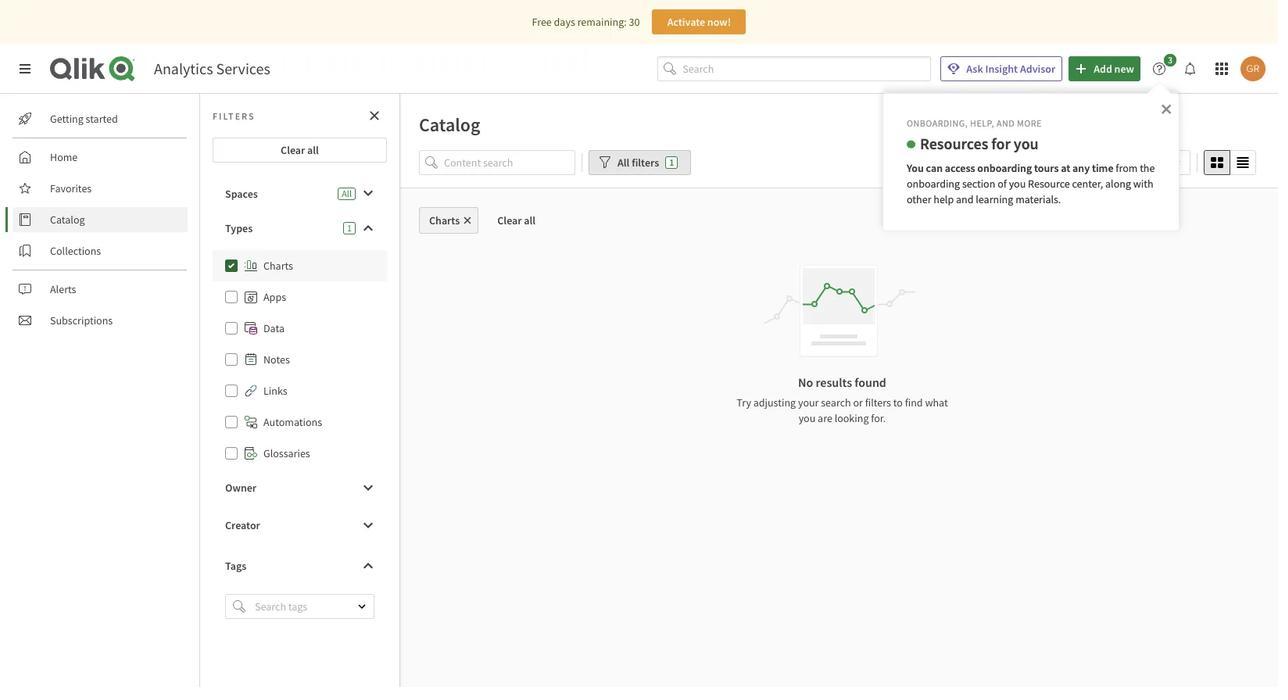 Task type: describe. For each thing, give the bounding box(es) containing it.
or
[[853, 396, 863, 410]]

all for clear all button to the left
[[307, 143, 319, 157]]

favorites
[[50, 181, 92, 195]]

searchbar element
[[658, 56, 931, 82]]

adjusting
[[753, 396, 796, 410]]

types
[[225, 221, 253, 235]]

from the onboarding section of you resource center, along with other help and learning materials.
[[907, 161, 1157, 206]]

greg robinson image
[[1241, 56, 1266, 81]]

charts button
[[419, 207, 479, 234]]

tags button
[[213, 554, 387, 579]]

and inside from the onboarding section of you resource center, along with other help and learning materials.
[[956, 192, 974, 206]]

no results found try adjusting your search or filters to find what you are looking for.
[[737, 374, 948, 425]]

catalog link
[[13, 207, 188, 232]]

resources for you
[[920, 134, 1039, 153]]

onboarding inside from the onboarding section of you resource center, along with other help and learning materials.
[[907, 176, 960, 191]]

0 horizontal spatial clear all button
[[213, 138, 387, 163]]

recently
[[1101, 156, 1141, 170]]

filters inside no results found try adjusting your search or filters to find what you are looking for.
[[865, 396, 891, 410]]

activate now!
[[667, 15, 731, 29]]

clear all for clear all button to the left
[[281, 143, 319, 157]]

ask
[[967, 62, 983, 76]]

analytics services element
[[154, 59, 270, 78]]

1 horizontal spatial clear all button
[[485, 207, 548, 234]]

days
[[554, 15, 575, 29]]

with
[[1133, 176, 1154, 191]]

recently used
[[1101, 156, 1165, 170]]

what
[[925, 396, 948, 410]]

search
[[821, 396, 851, 410]]

add
[[1094, 62, 1112, 76]]

free
[[532, 15, 552, 29]]

found
[[855, 374, 886, 390]]

tags
[[225, 559, 246, 573]]

resources
[[920, 134, 988, 153]]

home link
[[13, 145, 188, 170]]

for.
[[871, 411, 886, 425]]

time
[[1092, 161, 1114, 175]]

ask insight advisor
[[967, 62, 1056, 76]]

no
[[798, 374, 813, 390]]

all for all
[[342, 188, 352, 199]]

onboarding, help, and more
[[907, 117, 1042, 129]]

collections link
[[13, 238, 188, 263]]

help
[[934, 192, 954, 206]]

of
[[998, 176, 1007, 191]]

clear for clear all button to the left
[[281, 143, 305, 157]]

1 inside the filters region
[[669, 156, 674, 168]]

getting started
[[50, 112, 118, 126]]

now!
[[707, 15, 731, 29]]

catalog inside navigation pane element
[[50, 213, 85, 227]]

you inside from the onboarding section of you resource center, along with other help and learning materials.
[[1009, 176, 1026, 191]]

for
[[992, 134, 1011, 153]]

you
[[907, 161, 924, 175]]

search tags element
[[233, 600, 245, 613]]

collections
[[50, 244, 101, 258]]

try
[[737, 396, 751, 410]]

started
[[86, 112, 118, 126]]

you inside no results found try adjusting your search or filters to find what you are looking for.
[[799, 411, 816, 425]]

1 horizontal spatial and
[[997, 117, 1015, 129]]

find
[[905, 396, 923, 410]]

30
[[629, 15, 640, 29]]

creator button
[[213, 513, 387, 538]]

links
[[263, 384, 287, 398]]

owner button
[[213, 475, 387, 500]]

open image
[[357, 602, 367, 611]]

automations
[[263, 415, 322, 429]]

add new button
[[1069, 56, 1141, 81]]

results
[[816, 374, 852, 390]]

favorites link
[[13, 176, 188, 201]]

× button
[[1161, 97, 1172, 119]]

notes
[[263, 353, 290, 367]]

tours
[[1034, 161, 1059, 175]]

owner
[[225, 481, 256, 495]]

any
[[1073, 161, 1090, 175]]

spaces
[[225, 187, 258, 201]]

onboarding,
[[907, 117, 968, 129]]

filters region
[[400, 147, 1278, 188]]

glossaries
[[263, 446, 310, 460]]

can
[[926, 161, 943, 175]]



Task type: locate. For each thing, give the bounding box(es) containing it.
home
[[50, 150, 78, 164]]

1 vertical spatial you
[[1009, 176, 1026, 191]]

all for clear all button to the right
[[524, 213, 536, 228]]

your
[[798, 396, 819, 410]]

1 vertical spatial onboarding
[[907, 176, 960, 191]]

clear all for clear all button to the right
[[497, 213, 536, 228]]

navigation pane element
[[0, 100, 199, 339]]

you down more
[[1014, 134, 1039, 153]]

0 vertical spatial onboarding
[[977, 161, 1032, 175]]

3
[[1168, 54, 1173, 66]]

center,
[[1072, 176, 1103, 191]]

alerts link
[[13, 277, 188, 302]]

0 horizontal spatial all
[[342, 188, 352, 199]]

getting started link
[[13, 106, 188, 131]]

onboarding up of
[[977, 161, 1032, 175]]

subscriptions
[[50, 313, 113, 328]]

filters inside region
[[632, 156, 659, 170]]

clear all button up 'spaces'
[[213, 138, 387, 163]]

filters
[[632, 156, 659, 170], [865, 396, 891, 410]]

1 horizontal spatial all
[[618, 156, 630, 170]]

data
[[263, 321, 285, 335]]

resource
[[1028, 176, 1070, 191]]

apps
[[263, 290, 286, 304]]

subscriptions link
[[13, 308, 188, 333]]

along
[[1105, 176, 1131, 191]]

1
[[669, 156, 674, 168], [347, 222, 352, 234]]

catalog
[[419, 113, 480, 137], [50, 213, 85, 227]]

0 horizontal spatial and
[[956, 192, 974, 206]]

0 vertical spatial charts
[[429, 213, 460, 228]]

onboarding down the can
[[907, 176, 960, 191]]

clear for clear all button to the right
[[497, 213, 522, 228]]

services
[[216, 59, 270, 78]]

clear all button down content search 'text field'
[[485, 207, 548, 234]]

other
[[907, 192, 932, 206]]

remaining:
[[577, 15, 627, 29]]

1 horizontal spatial onboarding
[[977, 161, 1032, 175]]

and up for
[[997, 117, 1015, 129]]

3 button
[[1147, 54, 1181, 81]]

getting
[[50, 112, 83, 126]]

free days remaining: 30
[[532, 15, 640, 29]]

and down section
[[956, 192, 974, 206]]

you right of
[[1009, 176, 1026, 191]]

all for all filters
[[618, 156, 630, 170]]

creator
[[225, 518, 260, 532]]

0 vertical spatial clear all button
[[213, 138, 387, 163]]

catalog up content search 'text field'
[[419, 113, 480, 137]]

clear all button
[[213, 138, 387, 163], [485, 207, 548, 234]]

0 horizontal spatial charts
[[263, 259, 293, 273]]

more
[[1017, 117, 1042, 129]]

0 horizontal spatial clear
[[281, 143, 305, 157]]

catalog down favorites
[[50, 213, 85, 227]]

1 horizontal spatial 1
[[669, 156, 674, 168]]

insight
[[985, 62, 1018, 76]]

close sidebar menu image
[[19, 63, 31, 75]]

1 vertical spatial all
[[342, 188, 352, 199]]

0 vertical spatial and
[[997, 117, 1015, 129]]

Recently used field
[[1091, 150, 1191, 175]]

search tags image
[[233, 600, 245, 613]]

activate
[[667, 15, 705, 29]]

analytics services
[[154, 59, 270, 78]]

0 horizontal spatial 1
[[347, 222, 352, 234]]

1 horizontal spatial charts
[[429, 213, 460, 228]]

you down your
[[799, 411, 816, 425]]

× dialog
[[883, 93, 1180, 232]]

all
[[618, 156, 630, 170], [342, 188, 352, 199]]

0 vertical spatial filters
[[632, 156, 659, 170]]

2 vertical spatial you
[[799, 411, 816, 425]]

Search text field
[[683, 56, 931, 82]]

1 vertical spatial filters
[[865, 396, 891, 410]]

access
[[945, 161, 975, 175]]

1 vertical spatial 1
[[347, 222, 352, 234]]

from
[[1116, 161, 1138, 175]]

1 horizontal spatial catalog
[[419, 113, 480, 137]]

0 vertical spatial 1
[[669, 156, 674, 168]]

1 vertical spatial clear
[[497, 213, 522, 228]]

0 horizontal spatial onboarding
[[907, 176, 960, 191]]

1 horizontal spatial all
[[524, 213, 536, 228]]

1 vertical spatial all
[[524, 213, 536, 228]]

1 vertical spatial catalog
[[50, 213, 85, 227]]

the
[[1140, 161, 1155, 175]]

Content search text field
[[444, 150, 575, 175]]

0 vertical spatial all
[[307, 143, 319, 157]]

at
[[1061, 161, 1071, 175]]

advisor
[[1020, 62, 1056, 76]]

add new
[[1094, 62, 1134, 76]]

1 horizontal spatial clear all
[[497, 213, 536, 228]]

0 vertical spatial catalog
[[419, 113, 480, 137]]

charts inside button
[[429, 213, 460, 228]]

all filters
[[618, 156, 659, 170]]

1 vertical spatial clear all
[[497, 213, 536, 228]]

1 vertical spatial clear all button
[[485, 207, 548, 234]]

analytics
[[154, 59, 213, 78]]

section
[[962, 176, 996, 191]]

learning
[[976, 192, 1013, 206]]

ask insight advisor button
[[941, 56, 1063, 81]]

0 horizontal spatial clear all
[[281, 143, 319, 157]]

to
[[893, 396, 903, 410]]

switch view group
[[1204, 150, 1256, 175]]

filters
[[213, 110, 255, 122]]

0 vertical spatial all
[[618, 156, 630, 170]]

you
[[1014, 134, 1039, 153], [1009, 176, 1026, 191], [799, 411, 816, 425]]

0 horizontal spatial catalog
[[50, 213, 85, 227]]

looking
[[835, 411, 869, 425]]

you can access onboarding tours at any time
[[907, 161, 1114, 175]]

are
[[818, 411, 832, 425]]

0 vertical spatial clear all
[[281, 143, 319, 157]]

materials.
[[1016, 192, 1061, 206]]

×
[[1161, 97, 1172, 119]]

used
[[1143, 156, 1165, 170]]

alerts
[[50, 282, 76, 296]]

all inside the filters region
[[618, 156, 630, 170]]

0 horizontal spatial filters
[[632, 156, 659, 170]]

1 horizontal spatial clear
[[497, 213, 522, 228]]

all
[[307, 143, 319, 157], [524, 213, 536, 228]]

onboarding
[[977, 161, 1032, 175], [907, 176, 960, 191]]

1 vertical spatial charts
[[263, 259, 293, 273]]

and
[[997, 117, 1015, 129], [956, 192, 974, 206]]

new
[[1114, 62, 1134, 76]]

1 horizontal spatial filters
[[865, 396, 891, 410]]

0 vertical spatial clear
[[281, 143, 305, 157]]

help,
[[970, 117, 994, 129]]

1 vertical spatial and
[[956, 192, 974, 206]]

Search tags text field
[[252, 594, 344, 619]]

0 horizontal spatial all
[[307, 143, 319, 157]]

0 vertical spatial you
[[1014, 134, 1039, 153]]

activate now! link
[[652, 9, 746, 34]]



Task type: vqa. For each thing, say whether or not it's contained in the screenshot.
Clear all to the bottom
yes



